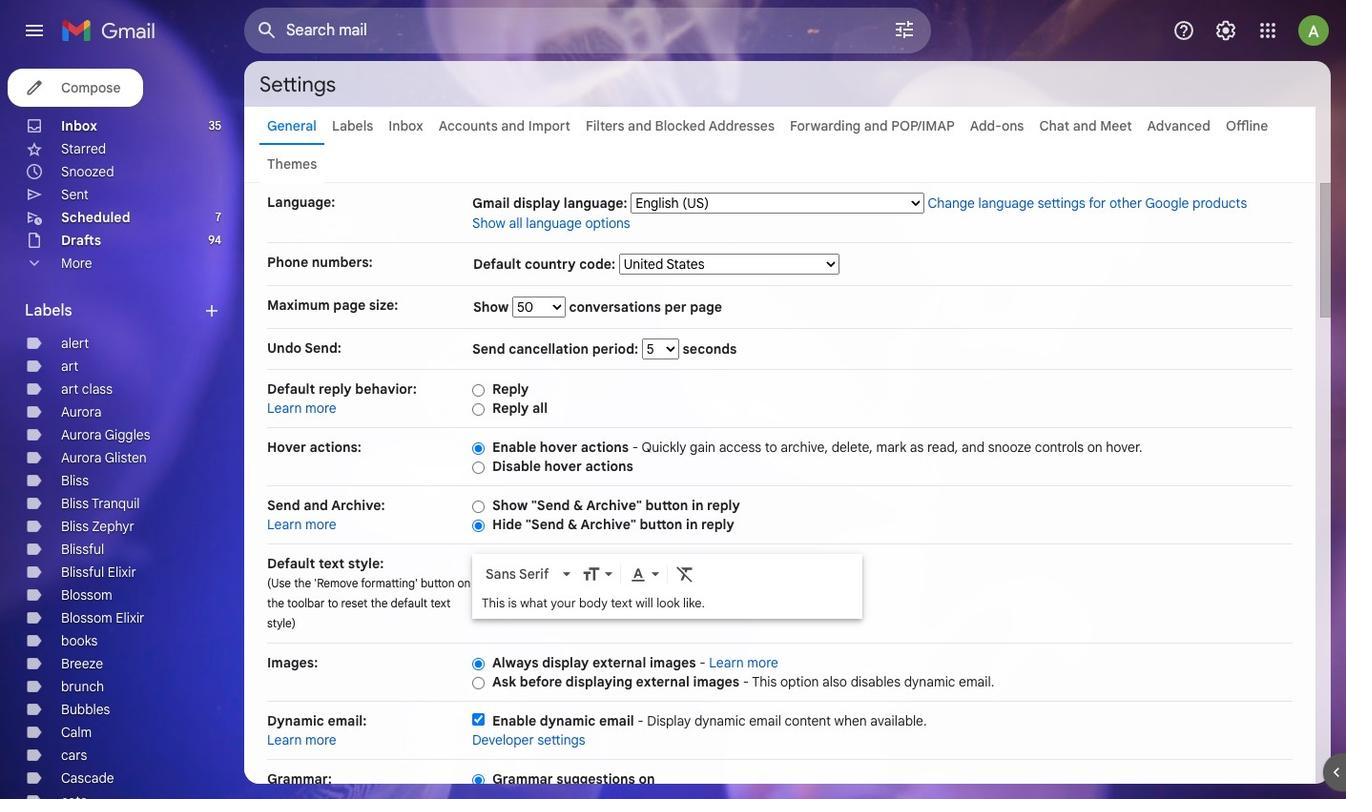 Task type: locate. For each thing, give the bounding box(es) containing it.
1 horizontal spatial email
[[749, 713, 781, 730]]

1 vertical spatial blissful
[[61, 564, 104, 581]]

default
[[391, 596, 428, 611]]

default inside default reply behavior: learn more
[[267, 381, 315, 398]]

more up ask before displaying external images - this option also disables dynamic email.
[[747, 654, 778, 672]]

this left is
[[482, 595, 505, 612]]

0 vertical spatial send
[[472, 341, 505, 358]]

all for show
[[509, 215, 523, 232]]

0 vertical spatial hover
[[540, 439, 577, 456]]

bubbles link
[[61, 701, 110, 718]]

2 vertical spatial on
[[639, 771, 655, 788]]

1 vertical spatial default
[[267, 381, 315, 398]]

settings inside enable dynamic email - display dynamic email content when available. developer settings
[[538, 732, 585, 749]]

conversations
[[569, 299, 661, 316]]

the down (use
[[267, 596, 284, 611]]

2 email from the left
[[749, 713, 781, 730]]

more
[[305, 400, 336, 417], [305, 516, 336, 533], [747, 654, 778, 672], [305, 732, 336, 749]]

0 horizontal spatial to
[[328, 596, 338, 611]]

advanced search options image
[[885, 10, 924, 49]]

chat
[[1039, 117, 1070, 135]]

1 aurora from the top
[[61, 404, 102, 421]]

0 vertical spatial this
[[482, 595, 505, 612]]

text right default
[[430, 596, 451, 611]]

1 vertical spatial elixir
[[116, 610, 144, 627]]

this
[[482, 595, 505, 612], [752, 674, 777, 691]]

the down the formatting'
[[371, 596, 388, 611]]

&
[[573, 497, 583, 514], [568, 516, 577, 533]]

2 reply from the top
[[492, 400, 529, 417]]

0 vertical spatial settings
[[1038, 195, 1086, 212]]

0 vertical spatial elixir
[[108, 564, 136, 581]]

2 art from the top
[[61, 381, 78, 398]]

blissful down "bliss zephyr" link
[[61, 541, 104, 558]]

and left import
[[501, 117, 525, 135]]

and for import
[[501, 117, 525, 135]]

cars link
[[61, 747, 87, 764]]

1 vertical spatial reply
[[707, 497, 740, 514]]

- left display
[[638, 713, 644, 730]]

1 vertical spatial bliss
[[61, 495, 89, 512]]

settings up grammar suggestions on
[[538, 732, 585, 749]]

default down undo
[[267, 381, 315, 398]]

0 horizontal spatial dynamic
[[540, 713, 596, 730]]

show for show "send & archive" button in reply
[[492, 497, 528, 514]]

images up enable dynamic email - display dynamic email content when available. developer settings at bottom
[[693, 674, 740, 691]]

more up hover actions:
[[305, 400, 336, 417]]

0 vertical spatial in
[[692, 497, 704, 514]]

elixir
[[108, 564, 136, 581], [116, 610, 144, 627]]

labels
[[332, 117, 373, 135], [25, 301, 72, 321]]

also
[[822, 674, 847, 691]]

1 horizontal spatial the
[[294, 576, 311, 591]]

2 vertical spatial button
[[421, 576, 455, 591]]

2 bliss from the top
[[61, 495, 89, 512]]

0 vertical spatial archive"
[[586, 497, 642, 514]]

1 vertical spatial external
[[636, 674, 690, 691]]

0 vertical spatial button
[[645, 497, 688, 514]]

display up before
[[542, 654, 589, 672]]

settings left for
[[1038, 195, 1086, 212]]

Hide "Send & Archive" button in reply radio
[[472, 519, 485, 533]]

2 vertical spatial reply
[[701, 516, 734, 533]]

blossom down the blissful elixir link
[[61, 587, 112, 604]]

send for send cancellation period:
[[472, 341, 505, 358]]

for
[[1089, 195, 1106, 212]]

art link
[[61, 358, 78, 375]]

look
[[657, 595, 680, 612]]

3 bliss from the top
[[61, 518, 89, 535]]

aurora for aurora link
[[61, 404, 102, 421]]

1 vertical spatial enable
[[492, 713, 536, 730]]

"send down disable hover actions
[[531, 497, 570, 514]]

and left pop/imap
[[864, 117, 888, 135]]

options
[[585, 215, 630, 232]]

1 vertical spatial reply
[[492, 400, 529, 417]]

0 vertical spatial "send
[[531, 497, 570, 514]]

1 art from the top
[[61, 358, 78, 375]]

0 vertical spatial all
[[509, 215, 523, 232]]

remove formatting ‪(⌘\)‬ image
[[675, 565, 695, 584]]

send inside 'send and archive: learn more'
[[267, 497, 300, 514]]

actions up disable hover actions
[[581, 439, 629, 456]]

change
[[928, 195, 975, 212]]

other
[[1109, 195, 1142, 212]]

labels right general
[[332, 117, 373, 135]]

1 vertical spatial this
[[752, 674, 777, 691]]

the up 'toolbar'
[[294, 576, 311, 591]]

learn more link up ask before displaying external images - this option also disables dynamic email.
[[709, 654, 778, 672]]

and
[[501, 117, 525, 135], [628, 117, 652, 135], [864, 117, 888, 135], [1073, 117, 1097, 135], [962, 439, 985, 456], [304, 497, 328, 514]]

(use
[[267, 576, 291, 591]]

blissful
[[61, 541, 104, 558], [61, 564, 104, 581]]

learn more link up hover actions:
[[267, 400, 336, 417]]

and right chat
[[1073, 117, 1097, 135]]

email down displaying
[[599, 713, 634, 730]]

default left country
[[473, 256, 521, 273]]

external down always display external images - learn more
[[636, 674, 690, 691]]

all down cancellation
[[532, 400, 548, 417]]

1 vertical spatial in
[[686, 516, 698, 533]]

0 horizontal spatial settings
[[538, 732, 585, 749]]

images up display
[[650, 654, 696, 672]]

blossom for blossom elixir
[[61, 610, 112, 627]]

bliss up bliss tranquil link
[[61, 472, 89, 489]]

bliss for bliss zephyr
[[61, 518, 89, 535]]

1 horizontal spatial inbox
[[389, 117, 423, 135]]

inbox right labels link
[[389, 117, 423, 135]]

disable hover actions
[[492, 458, 633, 475]]

0 vertical spatial show
[[472, 215, 506, 232]]

on left sans
[[458, 576, 471, 591]]

bliss for bliss tranquil
[[61, 495, 89, 512]]

hover up disable hover actions
[[540, 439, 577, 456]]

dynamic
[[267, 713, 324, 730]]

language right change
[[978, 195, 1034, 212]]

reply all
[[492, 400, 548, 417]]

advanced link
[[1147, 117, 1211, 135]]

1 vertical spatial send
[[267, 497, 300, 514]]

blissful down the blissful "link"
[[61, 564, 104, 581]]

1 vertical spatial actions
[[585, 458, 633, 475]]

0 vertical spatial bliss
[[61, 472, 89, 489]]

blossom elixir link
[[61, 610, 144, 627]]

"send right "hide"
[[526, 516, 564, 533]]

show
[[472, 215, 506, 232], [473, 299, 512, 316], [492, 497, 528, 514]]

hover.
[[1106, 439, 1143, 456]]

learn up (use
[[267, 516, 302, 533]]

enable up developer
[[492, 713, 536, 730]]

access
[[719, 439, 761, 456]]

1 horizontal spatial to
[[765, 439, 777, 456]]

0 vertical spatial on
[[1087, 439, 1103, 456]]

2 inbox from the left
[[389, 117, 423, 135]]

aurora for aurora giggles
[[61, 426, 102, 444]]

to
[[765, 439, 777, 456], [328, 596, 338, 611]]

aurora down aurora link
[[61, 426, 102, 444]]

reply up formatting options toolbar
[[701, 516, 734, 533]]

send cancellation period:
[[472, 341, 642, 358]]

bliss
[[61, 472, 89, 489], [61, 495, 89, 512], [61, 518, 89, 535]]

option
[[780, 674, 819, 691]]

and inside 'send and archive: learn more'
[[304, 497, 328, 514]]

add-
[[970, 117, 1002, 135]]

1 inbox link from the left
[[61, 117, 97, 135]]

0 horizontal spatial send
[[267, 497, 300, 514]]

elixir down the blissful elixir link
[[116, 610, 144, 627]]

learn more link down archive:
[[267, 516, 336, 533]]

1 reply from the top
[[492, 381, 529, 398]]

0 horizontal spatial inbox link
[[61, 117, 97, 135]]

1 vertical spatial display
[[542, 654, 589, 672]]

and for archive:
[[304, 497, 328, 514]]

learn more link
[[267, 400, 336, 417], [267, 516, 336, 533], [709, 654, 778, 672], [267, 732, 336, 749]]

per
[[664, 299, 687, 316]]

7
[[215, 210, 221, 224]]

default inside default text style: (use the 'remove formatting' button on the toolbar to reset the default text style)
[[267, 555, 315, 572]]

1 vertical spatial show
[[473, 299, 512, 316]]

email
[[599, 713, 634, 730], [749, 713, 781, 730]]

learn up ask before displaying external images - this option also disables dynamic email.
[[709, 654, 744, 672]]

what
[[520, 595, 548, 612]]

enable hover actions - quickly gain access to archive, delete, mark as read, and snooze controls on hover.
[[492, 439, 1143, 456]]

1 vertical spatial art
[[61, 381, 78, 398]]

0 vertical spatial labels
[[332, 117, 373, 135]]

aurora
[[61, 404, 102, 421], [61, 426, 102, 444], [61, 449, 102, 467]]

on right suggestions
[[639, 771, 655, 788]]

and right read,
[[962, 439, 985, 456]]

suggestions
[[557, 771, 635, 788]]

1 vertical spatial labels
[[25, 301, 72, 321]]

archive" for show
[[586, 497, 642, 514]]

and for meet
[[1073, 117, 1097, 135]]

filters
[[586, 117, 624, 135]]

show "send & archive" button in reply
[[492, 497, 740, 514]]

in up remove formatting ‪(⌘\)‬ image
[[686, 516, 698, 533]]

1 inbox from the left
[[61, 117, 97, 135]]

and for blocked
[[628, 117, 652, 135]]

actions
[[581, 439, 629, 456], [585, 458, 633, 475]]

hover right disable in the bottom left of the page
[[544, 458, 582, 475]]

2 vertical spatial bliss
[[61, 518, 89, 535]]

delete,
[[832, 439, 873, 456]]

2 vertical spatial show
[[492, 497, 528, 514]]

page right per on the top
[[690, 299, 722, 316]]

0 vertical spatial blossom
[[61, 587, 112, 604]]

enable
[[492, 439, 536, 456], [492, 713, 536, 730]]

hover for disable
[[544, 458, 582, 475]]

None checkbox
[[472, 714, 485, 726]]

1 vertical spatial on
[[458, 576, 471, 591]]

learn down dynamic on the left bottom
[[267, 732, 302, 749]]

enable up disable in the bottom left of the page
[[492, 439, 536, 456]]

reply up 'reply all'
[[492, 381, 529, 398]]

2 aurora from the top
[[61, 426, 102, 444]]

text up the ''remove' in the left of the page
[[319, 555, 345, 572]]

inbox
[[61, 117, 97, 135], [389, 117, 423, 135]]

1 blissful from the top
[[61, 541, 104, 558]]

0 horizontal spatial inbox
[[61, 117, 97, 135]]

2 vertical spatial default
[[267, 555, 315, 572]]

main menu image
[[23, 19, 46, 42]]

country
[[525, 256, 576, 273]]

show for show
[[473, 299, 512, 316]]

archive" down show "send & archive" button in reply
[[581, 516, 636, 533]]

1 vertical spatial hover
[[544, 458, 582, 475]]

to right access
[[765, 439, 777, 456]]

reset
[[341, 596, 368, 611]]

gmail display language:
[[472, 195, 627, 212]]

dynamic
[[904, 674, 955, 691], [540, 713, 596, 730], [694, 713, 746, 730]]

1 horizontal spatial inbox link
[[389, 117, 423, 135]]

2 enable from the top
[[492, 713, 536, 730]]

inbox inside labels navigation
[[61, 117, 97, 135]]

button up default
[[421, 576, 455, 591]]

dynamic left email.
[[904, 674, 955, 691]]

labels inside navigation
[[25, 301, 72, 321]]

elixir up blossom link
[[108, 564, 136, 581]]

learn up hover
[[267, 400, 302, 417]]

inbox link right labels link
[[389, 117, 423, 135]]

1 blossom from the top
[[61, 587, 112, 604]]

0 vertical spatial actions
[[581, 439, 629, 456]]

settings
[[1038, 195, 1086, 212], [538, 732, 585, 749]]

your
[[551, 595, 576, 612]]

0 horizontal spatial on
[[458, 576, 471, 591]]

art down art link
[[61, 381, 78, 398]]

Grammar suggestions on radio
[[472, 774, 485, 788]]

1 vertical spatial settings
[[538, 732, 585, 749]]

hover
[[267, 439, 306, 456]]

1 vertical spatial &
[[568, 516, 577, 533]]

0 vertical spatial blissful
[[61, 541, 104, 558]]

language:
[[564, 195, 627, 212]]

drafts
[[61, 232, 101, 249]]

general
[[267, 117, 317, 135]]

displaying
[[566, 674, 633, 691]]

2 blossom from the top
[[61, 610, 112, 627]]

send down hover
[[267, 497, 300, 514]]

1 horizontal spatial language
[[978, 195, 1034, 212]]

1 vertical spatial language
[[526, 215, 582, 232]]

external
[[592, 654, 646, 672], [636, 674, 690, 691]]

inbox link up the starred link
[[61, 117, 97, 135]]

1 horizontal spatial send
[[472, 341, 505, 358]]

learn more link for email:
[[267, 732, 336, 749]]

1 horizontal spatial all
[[532, 400, 548, 417]]

1 horizontal spatial labels
[[332, 117, 373, 135]]

-
[[632, 439, 638, 456], [700, 654, 706, 672], [743, 674, 749, 691], [638, 713, 644, 730]]

1 bliss from the top
[[61, 472, 89, 489]]

0 horizontal spatial text
[[319, 555, 345, 572]]

1 horizontal spatial settings
[[1038, 195, 1086, 212]]

0 vertical spatial reply
[[492, 381, 529, 398]]

in down gain
[[692, 497, 704, 514]]

& down show "send & archive" button in reply
[[568, 516, 577, 533]]

on inside default text style: (use the 'remove formatting' button on the toolbar to reset the default text style)
[[458, 576, 471, 591]]

0 vertical spatial images
[[650, 654, 696, 672]]

button down show "send & archive" button in reply
[[640, 516, 683, 533]]

0 horizontal spatial labels
[[25, 301, 72, 321]]

2 vertical spatial aurora
[[61, 449, 102, 467]]

alert
[[61, 335, 89, 352]]

0 vertical spatial reply
[[319, 381, 352, 398]]

0 vertical spatial external
[[592, 654, 646, 672]]

None search field
[[244, 8, 931, 53]]

giggles
[[105, 426, 150, 444]]

this left option
[[752, 674, 777, 691]]

to down the ''remove' in the left of the page
[[328, 596, 338, 611]]

blossom down blossom link
[[61, 610, 112, 627]]

0 horizontal spatial all
[[509, 215, 523, 232]]

images
[[650, 654, 696, 672], [693, 674, 740, 691]]

0 vertical spatial &
[[573, 497, 583, 514]]

language down gmail display language:
[[526, 215, 582, 232]]

display up show all language options
[[513, 195, 560, 212]]

aurora up bliss link
[[61, 449, 102, 467]]

bliss down bliss link
[[61, 495, 89, 512]]

learn
[[267, 400, 302, 417], [267, 516, 302, 533], [709, 654, 744, 672], [267, 732, 302, 749]]

0 vertical spatial aurora
[[61, 404, 102, 421]]

enable inside enable dynamic email - display dynamic email content when available. developer settings
[[492, 713, 536, 730]]

inbox for first inbox link from the right
[[389, 117, 423, 135]]

when
[[834, 713, 867, 730]]

in for show "send & archive" button in reply
[[692, 497, 704, 514]]

button inside default text style: (use the 'remove formatting' button on the toolbar to reset the default text style)
[[421, 576, 455, 591]]

and left archive:
[[304, 497, 328, 514]]

& up hide "send & archive" button in reply
[[573, 497, 583, 514]]

3 aurora from the top
[[61, 449, 102, 467]]

1 vertical spatial blossom
[[61, 610, 112, 627]]

reply right reply all radio
[[492, 400, 529, 417]]

reply for reply
[[492, 381, 529, 398]]

external up displaying
[[592, 654, 646, 672]]

0 vertical spatial art
[[61, 358, 78, 375]]

forwarding and pop/imap
[[790, 117, 955, 135]]

reply inside default reply behavior: learn more
[[319, 381, 352, 398]]

elixir for blissful elixir
[[108, 564, 136, 581]]

1 vertical spatial "send
[[526, 516, 564, 533]]

0 horizontal spatial email
[[599, 713, 634, 730]]

reply for reply all
[[492, 400, 529, 417]]

books
[[61, 633, 98, 650]]

more down dynamic on the left bottom
[[305, 732, 336, 749]]

labels up the alert link
[[25, 301, 72, 321]]

0 vertical spatial enable
[[492, 439, 536, 456]]

1 vertical spatial archive"
[[581, 516, 636, 533]]

email left content at the right of page
[[749, 713, 781, 730]]

brunch link
[[61, 678, 104, 696]]

Enable hover actions radio
[[472, 442, 485, 456]]

button up hide "send & archive" button in reply
[[645, 497, 688, 514]]

button for show "send & archive" button in reply
[[645, 497, 688, 514]]

ask
[[492, 674, 516, 691]]

1 enable from the top
[[492, 439, 536, 456]]

1 vertical spatial button
[[640, 516, 683, 533]]

and right filters
[[628, 117, 652, 135]]

all for reply
[[532, 400, 548, 417]]

dynamic up developer settings link in the bottom left of the page
[[540, 713, 596, 730]]

inbox up the starred link
[[61, 117, 97, 135]]

0 horizontal spatial language
[[526, 215, 582, 232]]

all down gmail
[[509, 215, 523, 232]]

1 vertical spatial to
[[328, 596, 338, 611]]

more down archive:
[[305, 516, 336, 533]]

0 vertical spatial default
[[473, 256, 521, 273]]

learn more link down dynamic on the left bottom
[[267, 732, 336, 749]]

bliss up the blissful "link"
[[61, 518, 89, 535]]

bliss tranquil link
[[61, 495, 140, 512]]

and for pop/imap
[[864, 117, 888, 135]]

art class
[[61, 381, 113, 398]]

show up "hide"
[[492, 497, 528, 514]]

compose
[[61, 79, 121, 96]]

1 vertical spatial all
[[532, 400, 548, 417]]

& for hide
[[568, 516, 577, 533]]

0 vertical spatial display
[[513, 195, 560, 212]]

dynamic down ask before displaying external images - this option also disables dynamic email.
[[694, 713, 746, 730]]

page left size:
[[333, 297, 366, 314]]

actions up show "send & archive" button in reply
[[585, 458, 633, 475]]

archive" up hide "send & archive" button in reply
[[586, 497, 642, 514]]

more button
[[0, 252, 229, 275]]

1 vertical spatial aurora
[[61, 426, 102, 444]]

blossom for blossom link
[[61, 587, 112, 604]]

2 blissful from the top
[[61, 564, 104, 581]]

default up (use
[[267, 555, 315, 572]]

aurora down art class link
[[61, 404, 102, 421]]

send up 'reply' option at left top
[[472, 341, 505, 358]]

elixir for blossom elixir
[[116, 610, 144, 627]]

reply down access
[[707, 497, 740, 514]]

reply down the send:
[[319, 381, 352, 398]]

show down gmail
[[472, 215, 506, 232]]



Task type: vqa. For each thing, say whether or not it's contained in the screenshot.
navigation
no



Task type: describe. For each thing, give the bounding box(es) containing it.
to inside default text style: (use the 'remove formatting' button on the toolbar to reset the default text style)
[[328, 596, 338, 611]]

bliss zephyr link
[[61, 518, 134, 535]]

conversations per page
[[566, 299, 722, 316]]

change language settings for other google products
[[928, 195, 1247, 212]]

2 horizontal spatial dynamic
[[904, 674, 955, 691]]

labels link
[[332, 117, 373, 135]]

Always display external images radio
[[472, 657, 485, 671]]

art class link
[[61, 381, 113, 398]]

sans serif
[[486, 566, 549, 583]]

more inside 'send and archive: learn more'
[[305, 516, 336, 533]]

gmail image
[[61, 11, 165, 50]]

undo send:
[[267, 340, 342, 357]]

labels for labels heading
[[25, 301, 72, 321]]

gain
[[690, 439, 716, 456]]

default reply behavior: learn more
[[267, 381, 417, 417]]

sent
[[61, 186, 89, 203]]

labels navigation
[[0, 61, 244, 800]]

- left option
[[743, 674, 749, 691]]

add-ons link
[[970, 117, 1024, 135]]

this is what your body text will look like.
[[482, 595, 705, 612]]

numbers:
[[312, 254, 373, 271]]

developer
[[472, 732, 534, 749]]

meet
[[1100, 117, 1132, 135]]

display
[[647, 713, 691, 730]]

forwarding
[[790, 117, 861, 135]]

bubbles
[[61, 701, 110, 718]]

will
[[636, 595, 653, 612]]

send for send and archive: learn more
[[267, 497, 300, 514]]

button for hide "send & archive" button in reply
[[640, 516, 683, 533]]

Disable hover actions radio
[[472, 461, 485, 475]]

2 horizontal spatial on
[[1087, 439, 1103, 456]]

breeze
[[61, 655, 103, 673]]

learn more link for reply
[[267, 400, 336, 417]]

"send for show
[[531, 497, 570, 514]]

products
[[1193, 195, 1247, 212]]

default country code:
[[473, 256, 619, 273]]

94
[[208, 233, 221, 247]]

formatting options toolbar
[[478, 556, 857, 592]]

ask before displaying external images - this option also disables dynamic email.
[[492, 674, 994, 691]]

breeze link
[[61, 655, 103, 673]]

blossom elixir
[[61, 610, 144, 627]]

actions for enable
[[581, 439, 629, 456]]

grammar suggestions on
[[492, 771, 655, 788]]

1 horizontal spatial page
[[690, 299, 722, 316]]

1 horizontal spatial on
[[639, 771, 655, 788]]

Show "Send & Archive" button in reply radio
[[472, 500, 485, 514]]

1 horizontal spatial text
[[430, 596, 451, 611]]

maximum
[[267, 297, 330, 314]]

phone numbers:
[[267, 254, 373, 271]]

default for default text style: (use the 'remove formatting' button on the toolbar to reset the default text style)
[[267, 555, 315, 572]]

themes
[[267, 156, 317, 173]]

aurora for aurora glisten
[[61, 449, 102, 467]]

actions:
[[310, 439, 362, 456]]

'remove
[[314, 576, 358, 591]]

send and archive: learn more
[[267, 497, 385, 533]]

email.
[[959, 674, 994, 691]]

sent link
[[61, 186, 89, 203]]

0 horizontal spatial the
[[267, 596, 284, 611]]

like.
[[683, 595, 705, 612]]

- inside enable dynamic email - display dynamic email content when available. developer settings
[[638, 713, 644, 730]]

maximum page size:
[[267, 297, 398, 314]]

chat and meet
[[1039, 117, 1132, 135]]

snooze
[[988, 439, 1032, 456]]

0 vertical spatial to
[[765, 439, 777, 456]]

art for art link
[[61, 358, 78, 375]]

bliss for bliss link
[[61, 472, 89, 489]]

cancellation
[[509, 341, 589, 358]]

reply for show "send & archive" button in reply
[[707, 497, 740, 514]]

display for gmail
[[513, 195, 560, 212]]

1 vertical spatial images
[[693, 674, 740, 691]]

enable for enable hover actions
[[492, 439, 536, 456]]

1 horizontal spatial dynamic
[[694, 713, 746, 730]]

offline
[[1226, 117, 1268, 135]]

cascade link
[[61, 770, 114, 787]]

quickly
[[642, 439, 686, 456]]

search mail image
[[250, 13, 284, 48]]

Search mail text field
[[286, 21, 840, 40]]

reply for hide "send & archive" button in reply
[[701, 516, 734, 533]]

advanced
[[1147, 117, 1211, 135]]

1 horizontal spatial this
[[752, 674, 777, 691]]

more inside default reply behavior: learn more
[[305, 400, 336, 417]]

- up ask before displaying external images - this option also disables dynamic email.
[[700, 654, 706, 672]]

"send for hide
[[526, 516, 564, 533]]

Reply radio
[[472, 383, 485, 398]]

enable for enable dynamic email
[[492, 713, 536, 730]]

calm
[[61, 724, 92, 741]]

settings image
[[1215, 19, 1237, 42]]

aurora glisten link
[[61, 449, 147, 467]]

sans serif option
[[482, 565, 559, 584]]

actions for disable
[[585, 458, 633, 475]]

blissful for the blissful "link"
[[61, 541, 104, 558]]

0 horizontal spatial this
[[482, 595, 505, 612]]

scheduled
[[61, 209, 130, 226]]

phone
[[267, 254, 308, 271]]

2 inbox link from the left
[[389, 117, 423, 135]]

disable
[[492, 458, 541, 475]]

code:
[[579, 256, 615, 273]]

always
[[492, 654, 539, 672]]

art for art class
[[61, 381, 78, 398]]

add-ons
[[970, 117, 1024, 135]]

in for hide "send & archive" button in reply
[[686, 516, 698, 533]]

toolbar
[[287, 596, 325, 611]]

language:
[[267, 194, 335, 211]]

inbox for second inbox link from right
[[61, 117, 97, 135]]

addresses
[[709, 117, 775, 135]]

2 horizontal spatial the
[[371, 596, 388, 611]]

class
[[82, 381, 113, 398]]

0 vertical spatial language
[[978, 195, 1034, 212]]

labels heading
[[25, 301, 202, 321]]

labels for labels link
[[332, 117, 373, 135]]

mark
[[876, 439, 907, 456]]

always display external images - learn more
[[492, 654, 778, 672]]

learn inside default reply behavior: learn more
[[267, 400, 302, 417]]

accounts and import
[[439, 117, 571, 135]]

blocked
[[655, 117, 706, 135]]

Reply all radio
[[472, 402, 485, 417]]

0 horizontal spatial page
[[333, 297, 366, 314]]

hover for enable
[[540, 439, 577, 456]]

blissful for blissful elixir
[[61, 564, 104, 581]]

controls
[[1035, 439, 1084, 456]]

offline link
[[1226, 117, 1268, 135]]

scheduled link
[[61, 209, 130, 226]]

archive:
[[331, 497, 385, 514]]

default for default country code:
[[473, 256, 521, 273]]

learn inside dynamic email: learn more
[[267, 732, 302, 749]]

1 email from the left
[[599, 713, 634, 730]]

blissful elixir
[[61, 564, 136, 581]]

dynamic email: learn more
[[267, 713, 367, 749]]

drafts link
[[61, 232, 101, 249]]

more inside dynamic email: learn more
[[305, 732, 336, 749]]

show for show all language options
[[472, 215, 506, 232]]

default text style: (use the 'remove formatting' button on the toolbar to reset the default text style)
[[267, 555, 471, 631]]

size:
[[369, 297, 398, 314]]

general link
[[267, 117, 317, 135]]

accounts and import link
[[439, 117, 571, 135]]

support image
[[1173, 19, 1195, 42]]

Ask before displaying external images radio
[[472, 676, 485, 691]]

style:
[[348, 555, 384, 572]]

learn more link for and
[[267, 516, 336, 533]]

settings
[[260, 71, 336, 97]]

learn inside 'send and archive: learn more'
[[267, 516, 302, 533]]

as
[[910, 439, 924, 456]]

forwarding and pop/imap link
[[790, 117, 955, 135]]

2 horizontal spatial text
[[611, 595, 632, 612]]

cars
[[61, 747, 87, 764]]

display for always
[[542, 654, 589, 672]]

period:
[[592, 341, 638, 358]]

images:
[[267, 654, 318, 672]]

style)
[[267, 616, 296, 631]]

default for default reply behavior: learn more
[[267, 381, 315, 398]]

seconds
[[679, 341, 737, 358]]

& for show
[[573, 497, 583, 514]]

google
[[1145, 195, 1189, 212]]

body
[[579, 595, 608, 612]]

archive" for hide
[[581, 516, 636, 533]]

- left the 'quickly'
[[632, 439, 638, 456]]

enable dynamic email - display dynamic email content when available. developer settings
[[472, 713, 927, 749]]

before
[[520, 674, 562, 691]]



